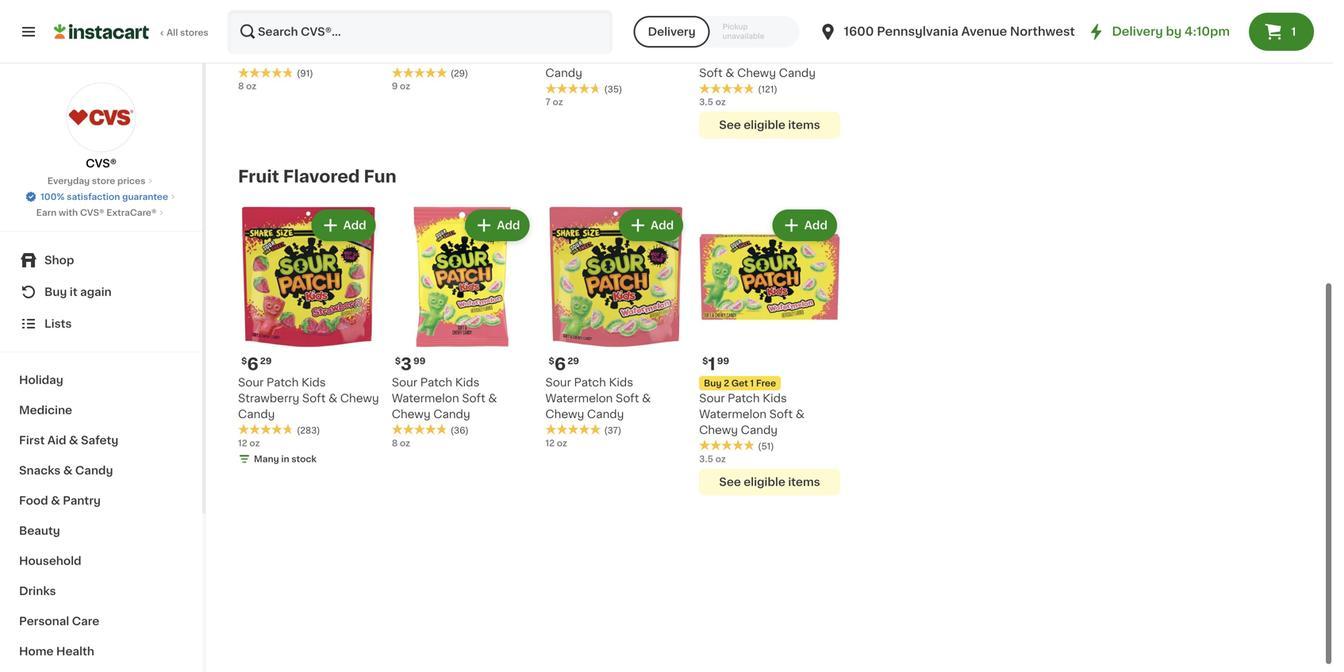 Task type: locate. For each thing, give the bounding box(es) containing it.
1 horizontal spatial 12
[[546, 439, 555, 447]]

all stores
[[167, 28, 208, 37]]

2 add from the left
[[497, 220, 520, 231]]

items
[[788, 120, 820, 131], [788, 476, 820, 488]]

watermelon up (37)
[[546, 393, 613, 404]]

see inside item carousel region
[[719, 476, 741, 488]]

2 horizontal spatial 3
[[555, 15, 566, 31]]

1 12 from the left
[[238, 439, 247, 447]]

1 $ 1 99 from the top
[[703, 15, 729, 31]]

2 for sour patch kids watermelon soft & chewy candy
[[724, 379, 729, 388]]

item carousel region
[[216, 200, 1302, 505]]

free inside item carousel region
[[756, 379, 776, 388]]

2 eligible from the top
[[744, 476, 786, 488]]

0 horizontal spatial watermelon
[[392, 393, 459, 404]]

0 vertical spatial 8 oz
[[238, 82, 257, 91]]

eligible for see eligible items "button" inside the item carousel region
[[744, 476, 786, 488]]

1 get from the top
[[732, 38, 748, 47]]

watermelon down $ 3 99
[[392, 393, 459, 404]]

8 oz inside product group
[[392, 439, 410, 447]]

3.5 oz
[[699, 98, 726, 106], [699, 455, 726, 463]]

0 horizontal spatial 6
[[247, 356, 259, 372]]

sour patch kids watermelon soft & chewy candy up (36)
[[392, 377, 497, 420]]

8 inside item carousel region
[[392, 439, 398, 447]]

1 horizontal spatial 29
[[568, 357, 579, 365]]

9 oz
[[392, 82, 410, 91]]

8 oz for sour patch kids watermelon soft & chewy candy
[[392, 439, 410, 447]]

sour inside 6 sour patch kids big soft & chewy candy
[[392, 36, 418, 47]]

2 2 from the top
[[724, 379, 729, 388]]

3 inside the $ 3 sour patch kids kids soft & chewy candy
[[247, 15, 258, 31]]

patch down $ 3 99
[[420, 377, 452, 388]]

watermelon inside product group
[[392, 393, 459, 404]]

29
[[260, 357, 272, 365], [568, 357, 579, 365]]

chewy
[[276, 52, 315, 63], [404, 52, 442, 63], [612, 52, 651, 63], [737, 68, 776, 79], [340, 393, 379, 404], [392, 409, 431, 420], [546, 409, 584, 420], [699, 424, 738, 436]]

7 oz
[[546, 98, 563, 106]]

get inside item carousel region
[[732, 379, 748, 388]]

patch
[[267, 36, 299, 47], [420, 36, 452, 47], [574, 36, 606, 47], [728, 52, 760, 63], [267, 377, 299, 388], [420, 377, 452, 388], [574, 377, 606, 388], [728, 393, 760, 404]]

candy
[[318, 52, 355, 63], [445, 52, 482, 63], [779, 68, 816, 79], [546, 68, 582, 79], [238, 409, 275, 420], [434, 409, 470, 420], [587, 409, 624, 420], [741, 424, 778, 436], [75, 465, 113, 476]]

satisfaction
[[67, 192, 120, 201]]

6
[[401, 15, 412, 31], [247, 356, 259, 372], [555, 356, 566, 372]]

see eligible items inside item carousel region
[[719, 476, 820, 488]]

add
[[343, 220, 366, 231], [497, 220, 520, 231], [651, 220, 674, 231], [805, 220, 828, 231]]

beauty link
[[10, 516, 193, 546]]

soft
[[503, 36, 527, 47], [238, 52, 262, 63], [574, 52, 598, 63], [699, 68, 723, 79], [302, 393, 326, 404], [462, 393, 486, 404], [616, 393, 639, 404], [770, 409, 793, 420]]

fun
[[364, 168, 397, 185]]

(283)
[[297, 426, 320, 435]]

& inside sour patch kids original soft & chewy candy
[[726, 68, 735, 79]]

see eligible items button down (51)
[[699, 469, 840, 495]]

oz
[[246, 82, 257, 91], [400, 82, 410, 91], [716, 98, 726, 106], [553, 98, 563, 106], [250, 439, 260, 447], [400, 439, 410, 447], [557, 439, 567, 447], [716, 455, 726, 463]]

1 vertical spatial eligible
[[744, 476, 786, 488]]

2 see from the top
[[719, 476, 741, 488]]

1 horizontal spatial 8 oz
[[392, 439, 410, 447]]

free for original
[[756, 38, 776, 47]]

1 vertical spatial 8 oz
[[392, 439, 410, 447]]

99
[[717, 16, 729, 24], [413, 357, 426, 365], [717, 357, 729, 365]]

0 vertical spatial see eligible items
[[719, 120, 820, 131]]

free up sour patch kids original soft & chewy candy
[[756, 38, 776, 47]]

cvs® logo image
[[66, 83, 136, 152]]

0 vertical spatial buy
[[704, 38, 722, 47]]

1 add button from the left
[[313, 211, 374, 240]]

oz for (36)
[[400, 439, 410, 447]]

kids
[[302, 36, 326, 47], [329, 36, 353, 47], [455, 36, 480, 47], [609, 36, 633, 47], [763, 52, 787, 63], [302, 377, 326, 388], [455, 377, 480, 388], [609, 377, 633, 388], [763, 393, 787, 404]]

personal
[[19, 616, 69, 627]]

2 horizontal spatial 6
[[555, 356, 566, 372]]

chewy inside 6 sour patch kids big soft & chewy candy
[[404, 52, 442, 63]]

soft inside 'sour patch kids strawberry soft & chewy candy'
[[302, 393, 326, 404]]

2 buy 2 get 1 free from the top
[[704, 379, 776, 388]]

add for (283)
[[343, 220, 366, 231]]

cvs® down satisfaction
[[80, 208, 104, 217]]

delivery
[[1112, 26, 1163, 37], [648, 26, 696, 37]]

cvs®
[[86, 158, 117, 169], [80, 208, 104, 217]]

1 see eligible items from the top
[[719, 120, 820, 131]]

see eligible items down (51)
[[719, 476, 820, 488]]

$ 6 29
[[241, 356, 272, 372], [549, 356, 579, 372]]

sour patch kids watermelon soft & chewy candy up (51)
[[699, 393, 805, 436]]

& inside 'sour patch kids strawberry soft & chewy candy'
[[329, 393, 338, 404]]

eligible
[[744, 120, 786, 131], [744, 476, 786, 488]]

chewy inside the $ 3 sour patch kids kids soft & chewy candy
[[276, 52, 315, 63]]

3.5 oz inside item carousel region
[[699, 455, 726, 463]]

see eligible items down (121)
[[719, 120, 820, 131]]

northwest
[[1010, 26, 1075, 37]]

oz for (283)
[[250, 439, 260, 447]]

watermelon for 6
[[546, 393, 613, 404]]

eligible inside item carousel region
[[744, 476, 786, 488]]

0 vertical spatial see eligible items button
[[699, 112, 840, 139]]

flavored
[[283, 168, 360, 185]]

1 see from the top
[[719, 120, 741, 131]]

add button
[[313, 211, 374, 240], [467, 211, 528, 240], [621, 211, 682, 240], [774, 211, 836, 240]]

12 oz for sour patch kids strawberry soft & chewy candy
[[238, 439, 260, 447]]

get
[[732, 38, 748, 47], [732, 379, 748, 388]]

watermelon up (51)
[[699, 409, 767, 420]]

buy 2 get 1 free
[[704, 38, 776, 47], [704, 379, 776, 388]]

watermelon
[[392, 393, 459, 404], [546, 393, 613, 404], [699, 409, 767, 420]]

$ inside $ 3 99
[[395, 357, 401, 365]]

1 horizontal spatial 3
[[401, 356, 412, 372]]

soft inside the $ 3 sour patch kids kids soft & chewy candy
[[238, 52, 262, 63]]

buy 2 get 1 free for sour patch kids original soft & chewy candy
[[704, 38, 776, 47]]

patch up (37)
[[574, 377, 606, 388]]

chewy inside product group
[[392, 409, 431, 420]]

1 horizontal spatial 8
[[392, 439, 398, 447]]

sour inside the $ 3 sour patch kids kids soft & chewy candy
[[238, 36, 264, 47]]

0 vertical spatial 2
[[724, 38, 729, 47]]

product group containing 3
[[392, 206, 533, 449]]

0 horizontal spatial 8 oz
[[238, 82, 257, 91]]

buy 2 get 1 free inside item carousel region
[[704, 379, 776, 388]]

cvs® up everyday store prices link
[[86, 158, 117, 169]]

None search field
[[227, 10, 613, 54]]

Search field
[[229, 11, 612, 52]]

kids inside 6 sour patch kids big soft & chewy candy
[[455, 36, 480, 47]]

1 horizontal spatial 6
[[401, 15, 412, 31]]

buy inside item carousel region
[[704, 379, 722, 388]]

see eligible items button
[[699, 112, 840, 139], [699, 469, 840, 495]]

guarantee
[[122, 192, 168, 201]]

2 see eligible items from the top
[[719, 476, 820, 488]]

0 vertical spatial get
[[732, 38, 748, 47]]

8 oz
[[238, 82, 257, 91], [392, 439, 410, 447]]

sour patch kids watermelon soft & chewy candy for 6
[[546, 377, 651, 420]]

chewy inside sour patch kids original soft & chewy candy
[[737, 68, 776, 79]]

chewy inside 'sour patch kids strawberry soft & chewy candy'
[[340, 393, 379, 404]]

product group
[[699, 0, 840, 139], [238, 206, 379, 469], [392, 206, 533, 449], [546, 206, 687, 449], [699, 206, 840, 495]]

buy for sour patch kids watermelon soft & chewy candy
[[704, 379, 722, 388]]

medicine
[[19, 405, 72, 416]]

chewy inside the 3 sour patch kids extreme sour soft & chewy candy
[[612, 52, 651, 63]]

1 free from the top
[[756, 38, 776, 47]]

2
[[724, 38, 729, 47], [724, 379, 729, 388]]

see eligible items
[[719, 120, 820, 131], [719, 476, 820, 488]]

safety
[[81, 435, 118, 446]]

3 add from the left
[[651, 220, 674, 231]]

1 buy 2 get 1 free from the top
[[704, 38, 776, 47]]

1600
[[844, 26, 874, 37]]

service type group
[[634, 16, 800, 48]]

0 vertical spatial 8
[[238, 82, 244, 91]]

2 free from the top
[[756, 379, 776, 388]]

sour patch kids watermelon soft & chewy candy
[[392, 377, 497, 420], [546, 377, 651, 420], [699, 393, 805, 436]]

$ 6 29 for sour patch kids strawberry soft & chewy candy
[[241, 356, 272, 372]]

0 vertical spatial 3.5
[[699, 98, 714, 106]]

1 vertical spatial $ 1 99
[[703, 356, 729, 372]]

delivery for delivery
[[648, 26, 696, 37]]

sour patch kids watermelon soft & chewy candy up (37)
[[546, 377, 651, 420]]

2 29 from the left
[[568, 357, 579, 365]]

all
[[167, 28, 178, 37]]

2 get from the top
[[732, 379, 748, 388]]

1 vertical spatial buy 2 get 1 free
[[704, 379, 776, 388]]

sour
[[238, 36, 264, 47], [392, 36, 418, 47], [546, 36, 571, 47], [699, 52, 725, 63], [546, 52, 571, 63], [238, 377, 264, 388], [392, 377, 418, 388], [546, 377, 571, 388], [699, 393, 725, 404]]

eligible for 1st see eligible items "button" from the top of the page
[[744, 120, 786, 131]]

free for watermelon
[[756, 379, 776, 388]]

with
[[59, 208, 78, 217]]

1 3.5 oz from the top
[[699, 98, 726, 106]]

3 add button from the left
[[621, 211, 682, 240]]

candy inside the $ 3 sour patch kids kids soft & chewy candy
[[318, 52, 355, 63]]

0 vertical spatial buy 2 get 1 free
[[704, 38, 776, 47]]

1 vertical spatial see eligible items button
[[699, 469, 840, 495]]

&
[[264, 52, 273, 63], [392, 52, 401, 63], [600, 52, 609, 63], [726, 68, 735, 79], [329, 393, 338, 404], [488, 393, 497, 404], [642, 393, 651, 404], [796, 409, 805, 420], [69, 435, 78, 446], [63, 465, 73, 476], [51, 495, 60, 506]]

0 vertical spatial see
[[719, 120, 741, 131]]

3 for $ 3 sour patch kids kids soft & chewy candy
[[247, 15, 258, 31]]

2 12 oz from the left
[[546, 439, 567, 447]]

1 12 oz from the left
[[238, 439, 260, 447]]

3 inside item carousel region
[[401, 356, 412, 372]]

1 vertical spatial items
[[788, 476, 820, 488]]

kids inside the 3 sour patch kids extreme sour soft & chewy candy
[[609, 36, 633, 47]]

sour inside sour patch kids original soft & chewy candy
[[699, 52, 725, 63]]

1 vertical spatial get
[[732, 379, 748, 388]]

1 add from the left
[[343, 220, 366, 231]]

cvs® inside 'link'
[[80, 208, 104, 217]]

buy 2 get 1 free up sour patch kids original soft & chewy candy
[[704, 38, 776, 47]]

3.5 for sour patch kids watermelon soft & chewy candy
[[699, 455, 714, 463]]

1 3.5 from the top
[[699, 98, 714, 106]]

0 horizontal spatial 12
[[238, 439, 247, 447]]

2 $ 1 99 from the top
[[703, 356, 729, 372]]

stores
[[180, 28, 208, 37]]

(37)
[[604, 426, 622, 435]]

patch up strawberry
[[267, 377, 299, 388]]

3.5
[[699, 98, 714, 106], [699, 455, 714, 463]]

eligible down (121)
[[744, 120, 786, 131]]

add inside product group
[[497, 220, 520, 231]]

1 eligible from the top
[[744, 120, 786, 131]]

0 horizontal spatial 29
[[260, 357, 272, 365]]

0 horizontal spatial sour patch kids watermelon soft & chewy candy
[[392, 377, 497, 420]]

patch up (35)
[[574, 36, 606, 47]]

fruit
[[238, 168, 279, 185]]

oz for (91)
[[246, 82, 257, 91]]

3.5 for sour patch kids original soft & chewy candy
[[699, 98, 714, 106]]

0 vertical spatial items
[[788, 120, 820, 131]]

patch up (91)
[[267, 36, 299, 47]]

food
[[19, 495, 48, 506]]

1 horizontal spatial 12 oz
[[546, 439, 567, 447]]

1 vertical spatial free
[[756, 379, 776, 388]]

free up (51)
[[756, 379, 776, 388]]

& inside 6 sour patch kids big soft & chewy candy
[[392, 52, 401, 63]]

1 horizontal spatial $ 6 29
[[549, 356, 579, 372]]

free
[[756, 38, 776, 47], [756, 379, 776, 388]]

1 vertical spatial 2
[[724, 379, 729, 388]]

2 vertical spatial buy
[[704, 379, 722, 388]]

3.5 inside item carousel region
[[699, 455, 714, 463]]

$ 3 99
[[395, 356, 426, 372]]

2 3.5 from the top
[[699, 455, 714, 463]]

snacks & candy link
[[10, 456, 193, 486]]

2 see eligible items button from the top
[[699, 469, 840, 495]]

2 add button from the left
[[467, 211, 528, 240]]

1 $ 6 29 from the left
[[241, 356, 272, 372]]

1 vertical spatial see eligible items
[[719, 476, 820, 488]]

first
[[19, 435, 45, 446]]

29 for sour patch kids watermelon soft & chewy candy
[[568, 357, 579, 365]]

1 vertical spatial cvs®
[[80, 208, 104, 217]]

oz for (37)
[[557, 439, 567, 447]]

patch inside 6 sour patch kids big soft & chewy candy
[[420, 36, 452, 47]]

delivery inside button
[[648, 26, 696, 37]]

buy
[[704, 38, 722, 47], [44, 287, 67, 298], [704, 379, 722, 388]]

patch inside 'sour patch kids strawberry soft & chewy candy'
[[267, 377, 299, 388]]

patch up '(29)'
[[420, 36, 452, 47]]

2 inside item carousel region
[[724, 379, 729, 388]]

1 horizontal spatial watermelon
[[546, 393, 613, 404]]

1600 pennsylvania avenue northwest button
[[819, 10, 1075, 54]]

kids inside sour patch kids original soft & chewy candy
[[763, 52, 787, 63]]

see
[[719, 120, 741, 131], [719, 476, 741, 488]]

0 vertical spatial 3.5 oz
[[699, 98, 726, 106]]

0 horizontal spatial $ 6 29
[[241, 356, 272, 372]]

see eligible items button down (121)
[[699, 112, 840, 139]]

1 vertical spatial 8
[[392, 439, 398, 447]]

add button inside product group
[[467, 211, 528, 240]]

1 see eligible items button from the top
[[699, 112, 840, 139]]

1 2 from the top
[[724, 38, 729, 47]]

2 3.5 oz from the top
[[699, 455, 726, 463]]

1 vertical spatial see
[[719, 476, 741, 488]]

sour patch kids original soft & chewy candy
[[699, 52, 833, 79]]

3
[[247, 15, 258, 31], [555, 15, 566, 31], [401, 356, 412, 372]]

candy inside 'sour patch kids strawberry soft & chewy candy'
[[238, 409, 275, 420]]

eligible down (51)
[[744, 476, 786, 488]]

oz for (51)
[[716, 455, 726, 463]]

8 oz for sour patch kids kids soft & chewy candy
[[238, 82, 257, 91]]

1 vertical spatial 3.5
[[699, 455, 714, 463]]

1
[[708, 15, 716, 31], [1292, 26, 1296, 37], [750, 38, 754, 47], [708, 356, 716, 372], [750, 379, 754, 388]]

1 horizontal spatial sour patch kids watermelon soft & chewy candy
[[546, 377, 651, 420]]

add button for (37)
[[621, 211, 682, 240]]

0 vertical spatial free
[[756, 38, 776, 47]]

0 vertical spatial eligible
[[744, 120, 786, 131]]

1 horizontal spatial delivery
[[1112, 26, 1163, 37]]

0 horizontal spatial 3
[[247, 15, 258, 31]]

2 $ 6 29 from the left
[[549, 356, 579, 372]]

& inside the 3 sour patch kids extreme sour soft & chewy candy
[[600, 52, 609, 63]]

1 vertical spatial 3.5 oz
[[699, 455, 726, 463]]

2 items from the top
[[788, 476, 820, 488]]

candy inside 6 sour patch kids big soft & chewy candy
[[445, 52, 482, 63]]

0 vertical spatial $ 1 99
[[703, 15, 729, 31]]

12
[[238, 439, 247, 447], [546, 439, 555, 447]]

patch up (51)
[[728, 393, 760, 404]]

buy it again
[[44, 287, 112, 298]]

patch down service type group
[[728, 52, 760, 63]]

0 horizontal spatial 12 oz
[[238, 439, 260, 447]]

1 29 from the left
[[260, 357, 272, 365]]

★★★★★
[[238, 67, 294, 78], [238, 67, 294, 78], [392, 67, 447, 78], [392, 67, 447, 78], [699, 83, 755, 94], [699, 83, 755, 94], [546, 83, 601, 94], [546, 83, 601, 94], [238, 424, 294, 435], [238, 424, 294, 435], [392, 424, 447, 435], [392, 424, 447, 435], [546, 424, 601, 435], [546, 424, 601, 435], [699, 440, 755, 451], [699, 440, 755, 451]]

$ 1 99 inside item carousel region
[[703, 356, 729, 372]]

oz inside product group
[[400, 439, 410, 447]]

patch inside product group
[[420, 377, 452, 388]]

0 horizontal spatial 8
[[238, 82, 244, 91]]

buy 2 get 1 free up (51)
[[704, 379, 776, 388]]

100% satisfaction guarantee button
[[25, 187, 178, 203]]

12 for sour patch kids strawberry soft & chewy candy
[[238, 439, 247, 447]]

stock
[[292, 455, 317, 463]]

earn with cvs® extracare®
[[36, 208, 157, 217]]

0 horizontal spatial delivery
[[648, 26, 696, 37]]

2 12 from the left
[[546, 439, 555, 447]]



Task type: vqa. For each thing, say whether or not it's contained in the screenshot.
1st ROAST, from left
no



Task type: describe. For each thing, give the bounding box(es) containing it.
$ 6 29 for sour patch kids watermelon soft & chewy candy
[[549, 356, 579, 372]]

snacks & candy
[[19, 465, 113, 476]]

1600 pennsylvania avenue northwest
[[844, 26, 1075, 37]]

1 button
[[1249, 13, 1314, 51]]

6 inside 6 sour patch kids big soft & chewy candy
[[401, 15, 412, 31]]

3.5 oz for sour patch kids watermelon soft & chewy candy
[[699, 455, 726, 463]]

buy 2 get 1 free for sour patch kids watermelon soft & chewy candy
[[704, 379, 776, 388]]

3.5 oz for sour patch kids original soft & chewy candy
[[699, 98, 726, 106]]

all stores link
[[54, 10, 210, 54]]

everyday store prices link
[[47, 175, 155, 187]]

household
[[19, 556, 81, 567]]

1 items from the top
[[788, 120, 820, 131]]

oz for (121)
[[716, 98, 726, 106]]

store
[[92, 177, 115, 185]]

12 for sour patch kids watermelon soft & chewy candy
[[546, 439, 555, 447]]

3 for $ 3 99
[[401, 356, 412, 372]]

$ 1 99 for sour patch kids original soft & chewy candy
[[703, 15, 729, 31]]

in
[[281, 455, 289, 463]]

kids inside 'sour patch kids strawberry soft & chewy candy'
[[302, 377, 326, 388]]

oz for (29)
[[400, 82, 410, 91]]

$ inside the $ 3 sour patch kids kids soft & chewy candy
[[241, 16, 247, 24]]

drinks
[[19, 586, 56, 597]]

lists
[[44, 318, 72, 329]]

home health
[[19, 646, 94, 657]]

strawberry
[[238, 393, 299, 404]]

shop
[[44, 255, 74, 266]]

12 oz for sour patch kids watermelon soft & chewy candy
[[546, 439, 567, 447]]

$ 3 sour patch kids kids soft & chewy candy
[[238, 15, 355, 63]]

sour patch kids watermelon soft & chewy candy for 3
[[392, 377, 497, 420]]

beauty
[[19, 525, 60, 537]]

delivery for delivery by 4:10pm
[[1112, 26, 1163, 37]]

health
[[56, 646, 94, 657]]

food & pantry
[[19, 495, 101, 506]]

see for 1st see eligible items "button" from the top of the page
[[719, 120, 741, 131]]

add button for (283)
[[313, 211, 374, 240]]

& inside the $ 3 sour patch kids kids soft & chewy candy
[[264, 52, 273, 63]]

4 add button from the left
[[774, 211, 836, 240]]

instacart logo image
[[54, 22, 149, 41]]

(36)
[[451, 426, 469, 435]]

100%
[[41, 192, 65, 201]]

holiday
[[19, 375, 63, 386]]

patch inside sour patch kids original soft & chewy candy
[[728, 52, 760, 63]]

care
[[72, 616, 99, 627]]

7
[[546, 98, 551, 106]]

6 sour patch kids big soft & chewy candy
[[392, 15, 527, 63]]

delivery by 4:10pm link
[[1087, 22, 1230, 41]]

get for sour patch kids watermelon soft & chewy candy
[[732, 379, 748, 388]]

100% satisfaction guarantee
[[41, 192, 168, 201]]

home health link
[[10, 637, 193, 667]]

oz for (35)
[[553, 98, 563, 106]]

first aid & safety link
[[10, 425, 193, 456]]

original
[[790, 52, 833, 63]]

sour patch kids strawberry soft & chewy candy
[[238, 377, 379, 420]]

everyday store prices
[[47, 177, 145, 185]]

(51)
[[758, 442, 774, 451]]

medicine link
[[10, 395, 193, 425]]

home
[[19, 646, 54, 657]]

many in stock
[[254, 455, 317, 463]]

fruit flavored fun
[[238, 168, 397, 185]]

delivery button
[[634, 16, 710, 48]]

patch inside the $ 3 sour patch kids kids soft & chewy candy
[[267, 36, 299, 47]]

lists link
[[10, 308, 193, 340]]

pennsylvania
[[877, 26, 959, 37]]

(121)
[[758, 85, 778, 94]]

many
[[254, 455, 279, 463]]

kids inside product group
[[455, 377, 480, 388]]

$ 1 99 for sour patch kids watermelon soft & chewy candy
[[703, 356, 729, 372]]

2 for sour patch kids original soft & chewy candy
[[724, 38, 729, 47]]

again
[[80, 287, 112, 298]]

shop link
[[10, 244, 193, 276]]

avenue
[[962, 26, 1007, 37]]

6 for sour patch kids strawberry soft & chewy candy
[[247, 356, 259, 372]]

(91)
[[297, 69, 313, 78]]

prices
[[117, 177, 145, 185]]

9
[[392, 82, 398, 91]]

buy for sour patch kids original soft & chewy candy
[[704, 38, 722, 47]]

delivery by 4:10pm
[[1112, 26, 1230, 37]]

earn
[[36, 208, 57, 217]]

holiday link
[[10, 365, 193, 395]]

extracare®
[[106, 208, 157, 217]]

get for sour patch kids original soft & chewy candy
[[732, 38, 748, 47]]

(29)
[[451, 69, 468, 78]]

household link
[[10, 546, 193, 576]]

99 for sour patch kids watermelon soft & chewy candy
[[717, 357, 729, 365]]

2 horizontal spatial sour patch kids watermelon soft & chewy candy
[[699, 393, 805, 436]]

see for see eligible items "button" inside the item carousel region
[[719, 476, 741, 488]]

4:10pm
[[1185, 26, 1230, 37]]

8 for sour patch kids watermelon soft & chewy candy
[[392, 439, 398, 447]]

99 for sour patch kids original soft & chewy candy
[[717, 16, 729, 24]]

watermelon for 3
[[392, 393, 459, 404]]

29 for sour patch kids strawberry soft & chewy candy
[[260, 357, 272, 365]]

add button for (36)
[[467, 211, 528, 240]]

1 vertical spatial buy
[[44, 287, 67, 298]]

(35)
[[604, 85, 622, 94]]

drinks link
[[10, 576, 193, 606]]

2 horizontal spatial watermelon
[[699, 409, 767, 420]]

add for (37)
[[651, 220, 674, 231]]

soft inside the 3 sour patch kids extreme sour soft & chewy candy
[[574, 52, 598, 63]]

snacks
[[19, 465, 61, 476]]

candy inside the 3 sour patch kids extreme sour soft & chewy candy
[[546, 68, 582, 79]]

soft inside sour patch kids original soft & chewy candy
[[699, 68, 723, 79]]

99 inside $ 3 99
[[413, 357, 426, 365]]

0 vertical spatial cvs®
[[86, 158, 117, 169]]

candy inside sour patch kids original soft & chewy candy
[[779, 68, 816, 79]]

sour inside 'sour patch kids strawberry soft & chewy candy'
[[238, 377, 264, 388]]

everyday
[[47, 177, 90, 185]]

add for (36)
[[497, 220, 520, 231]]

extreme
[[636, 36, 683, 47]]

4 add from the left
[[805, 220, 828, 231]]

personal care link
[[10, 606, 193, 637]]

soft inside 6 sour patch kids big soft & chewy candy
[[503, 36, 527, 47]]

items inside item carousel region
[[788, 476, 820, 488]]

food & pantry link
[[10, 486, 193, 516]]

1 inside button
[[1292, 26, 1296, 37]]

by
[[1166, 26, 1182, 37]]

personal care
[[19, 616, 99, 627]]

3 inside the 3 sour patch kids extreme sour soft & chewy candy
[[555, 15, 566, 31]]

cvs® link
[[66, 83, 136, 171]]

6 for sour patch kids watermelon soft & chewy candy
[[555, 356, 566, 372]]

pantry
[[63, 495, 101, 506]]

buy it again link
[[10, 276, 193, 308]]

3 sour patch kids extreme sour soft & chewy candy
[[546, 15, 683, 79]]

see eligible items button inside item carousel region
[[699, 469, 840, 495]]

patch inside the 3 sour patch kids extreme sour soft & chewy candy
[[574, 36, 606, 47]]

first aid & safety
[[19, 435, 118, 446]]

it
[[70, 287, 77, 298]]

aid
[[47, 435, 66, 446]]

8 for sour patch kids kids soft & chewy candy
[[238, 82, 244, 91]]

earn with cvs® extracare® link
[[36, 206, 166, 219]]

big
[[483, 36, 501, 47]]



